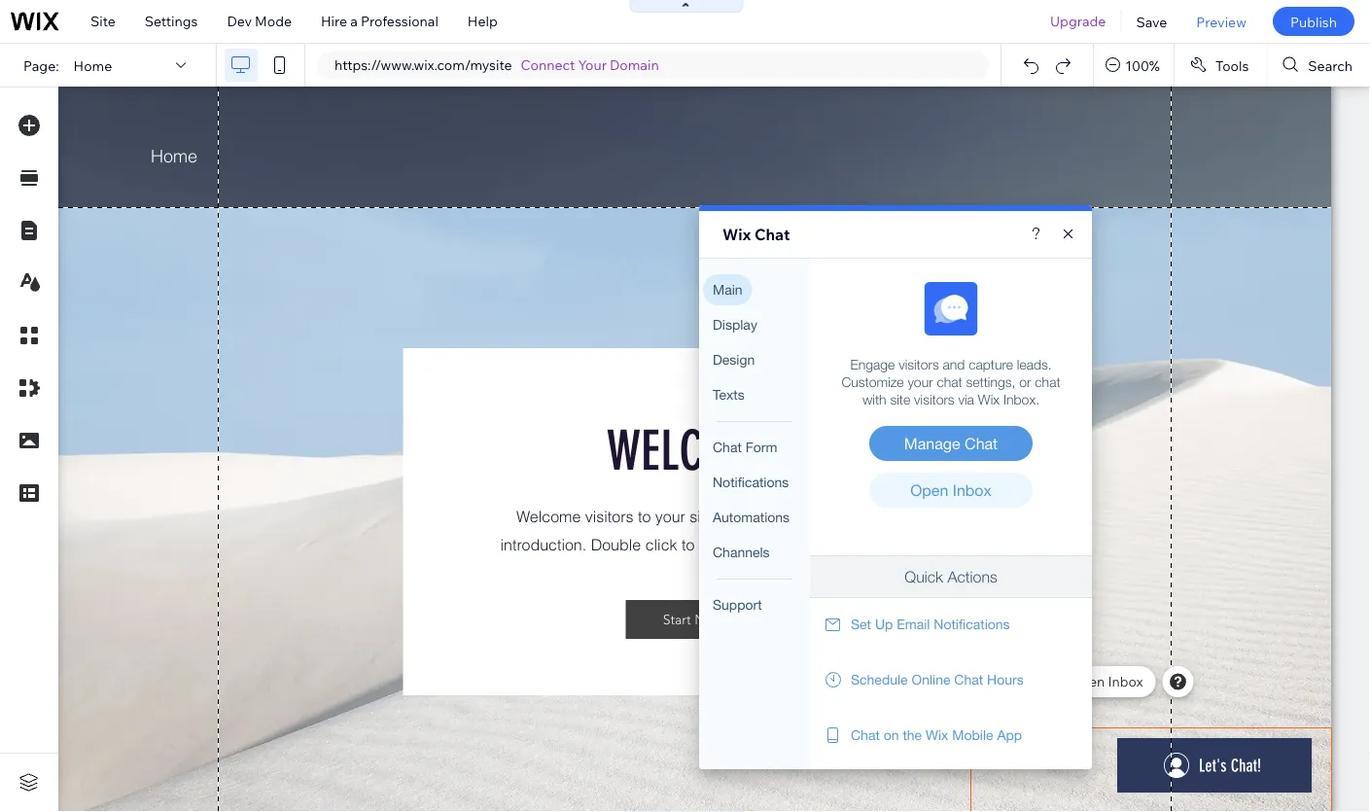 Task type: vqa. For each thing, say whether or not it's contained in the screenshot.
results
no



Task type: locate. For each thing, give the bounding box(es) containing it.
tools
[[1215, 57, 1249, 74]]

100%
[[1125, 57, 1160, 74]]

chat
[[755, 225, 790, 244]]

settings
[[145, 13, 198, 30], [984, 673, 1037, 690]]

dev mode
[[227, 13, 292, 30]]

settings left dev
[[145, 13, 198, 30]]

elements
[[680, 149, 739, 166]]

settings left open
[[984, 673, 1037, 690]]

your
[[578, 56, 607, 73]]

1 vertical spatial settings
[[984, 673, 1037, 690]]

designing
[[639, 128, 702, 145]]

start designing your header: add elements
[[605, 128, 785, 166]]

your
[[705, 128, 734, 145]]

search
[[1308, 57, 1353, 74]]

dev
[[227, 13, 252, 30]]

save button
[[1122, 0, 1182, 43]]

wix chat
[[723, 225, 790, 244]]

preview
[[1196, 13, 1247, 30]]

100% button
[[1094, 44, 1174, 87]]

header
[[1273, 90, 1320, 107]]

domain
[[610, 56, 659, 73]]

add elements button
[[650, 149, 739, 166]]

0 vertical spatial settings
[[145, 13, 198, 30]]

start
[[605, 128, 636, 145]]

header:
[[737, 128, 785, 145]]

search button
[[1267, 44, 1370, 87]]

add
[[650, 149, 677, 166]]

https://www.wix.com/mysite connect your domain
[[335, 56, 659, 73]]

publish button
[[1273, 7, 1355, 36]]

hire a professional
[[321, 13, 438, 30]]

wix
[[723, 225, 751, 244]]



Task type: describe. For each thing, give the bounding box(es) containing it.
site
[[90, 13, 116, 30]]

help
[[468, 13, 498, 30]]

publish
[[1290, 13, 1337, 30]]

https://www.wix.com/mysite
[[335, 56, 512, 73]]

open inbox
[[1069, 673, 1143, 690]]

1 horizontal spatial settings
[[984, 673, 1037, 690]]

preview button
[[1182, 0, 1261, 43]]

tools button
[[1175, 44, 1266, 87]]

professional
[[361, 13, 438, 30]]

connect
[[521, 56, 575, 73]]

mode
[[255, 13, 292, 30]]

home
[[74, 57, 112, 74]]

inbox
[[1108, 673, 1143, 690]]

a
[[350, 13, 358, 30]]

upgrade
[[1050, 13, 1106, 30]]

0 horizontal spatial settings
[[145, 13, 198, 30]]

open
[[1069, 673, 1105, 690]]

hire
[[321, 13, 347, 30]]

save
[[1136, 13, 1167, 30]]



